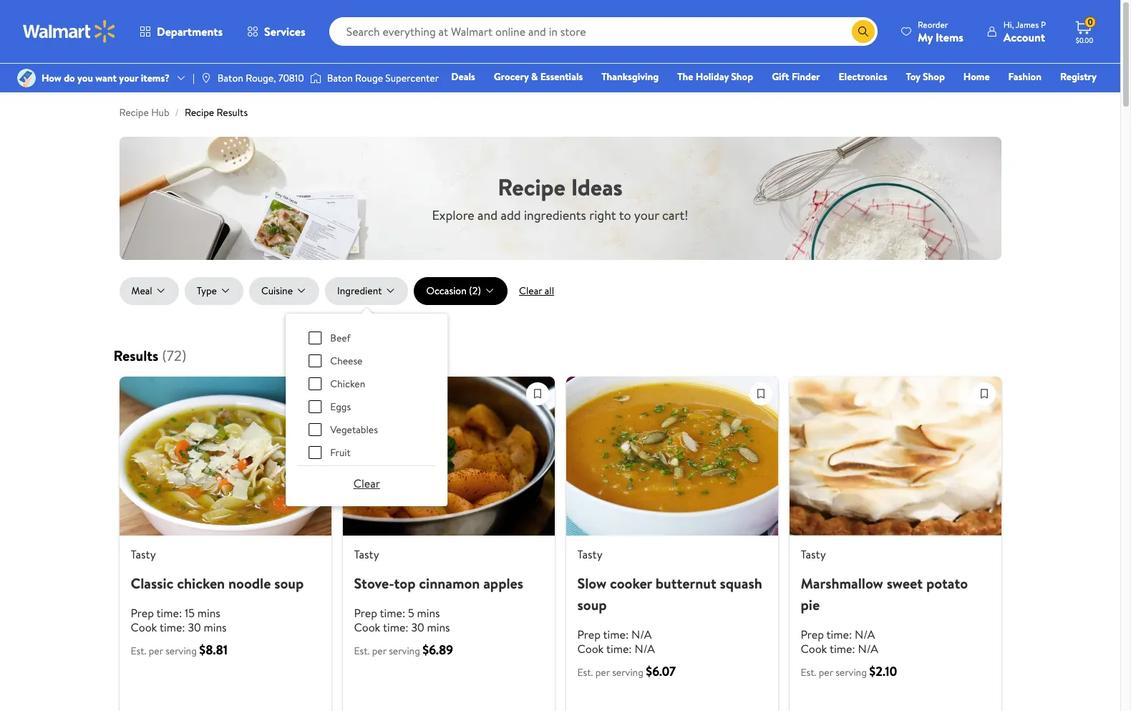 Task type: vqa. For each thing, say whether or not it's contained in the screenshot.
the bottom Delivery
no



Task type: locate. For each thing, give the bounding box(es) containing it.
Cheese checkbox
[[309, 355, 322, 368]]

1 vertical spatial soup
[[578, 595, 607, 615]]

cinnamon
[[419, 574, 480, 593]]

1 baton from the left
[[218, 71, 243, 85]]

the
[[678, 69, 694, 84]]

serving inside "est. per serving $6.89"
[[389, 644, 420, 659]]

test image
[[303, 383, 325, 405], [527, 383, 548, 405]]

3 tasty from the left
[[578, 547, 603, 563]]

mins right 5
[[417, 605, 440, 621]]

shop right 'toy'
[[924, 69, 946, 84]]

1 horizontal spatial results
[[217, 105, 248, 120]]

cook up the est. per serving $6.07
[[578, 641, 604, 657]]

serving inside est. per serving $8.81
[[166, 644, 197, 659]]

supercenter
[[386, 71, 439, 85]]

recipe inside recipe ideas explore and add ingredients right to your cart!
[[498, 171, 566, 203]]

prep time: n/a cook time: n/a for marshmallow sweet potato pie
[[801, 627, 879, 657]]

per left "$6.07"
[[596, 666, 610, 680]]

1 horizontal spatial soup
[[578, 595, 607, 615]]

results down baton rouge, 70810
[[217, 105, 248, 120]]

4 tasty from the left
[[801, 547, 827, 563]]

 image for baton
[[310, 71, 321, 85]]

1 vertical spatial clear
[[354, 476, 380, 491]]

hi,
[[1004, 18, 1015, 30]]

shop right holiday
[[732, 69, 754, 84]]

0 vertical spatial your
[[119, 71, 139, 85]]

1 prep time: n/a cook time: n/a from the left
[[578, 627, 655, 657]]

cook up est. per serving $8.81
[[131, 620, 157, 636]]

2 tasty from the left
[[354, 547, 379, 563]]

clear all button
[[508, 280, 566, 303]]

(2)
[[469, 284, 481, 298]]

per down prep time: 5 mins cook time: 30 mins
[[372, 644, 387, 659]]

to
[[619, 206, 632, 224]]

james
[[1016, 18, 1040, 30]]

mins
[[198, 605, 220, 621], [417, 605, 440, 621], [204, 620, 227, 636], [427, 620, 450, 636]]

30 up est. per serving $8.81
[[188, 620, 201, 636]]

per inside est. per serving $2.10
[[819, 666, 834, 680]]

per inside est. per serving $8.81
[[149, 644, 163, 659]]

cook
[[131, 620, 157, 636], [354, 620, 381, 636], [578, 641, 604, 657], [801, 641, 828, 657]]

registry one debit
[[988, 69, 1098, 104]]

 image
[[200, 72, 212, 84]]

0 horizontal spatial soup
[[275, 574, 304, 593]]

 image left how
[[17, 69, 36, 87]]

30 up "est. per serving $6.89"
[[412, 620, 425, 636]]

results
[[217, 105, 248, 120], [114, 346, 159, 365]]

cuisine button
[[249, 277, 320, 305]]

1 test image from the left
[[303, 383, 325, 405]]

per down prep time: 15 mins cook time: 30 mins
[[149, 644, 163, 659]]

 image right 70810
[[310, 71, 321, 85]]

recipe up the add
[[498, 171, 566, 203]]

gift
[[772, 69, 790, 84]]

and
[[478, 206, 498, 224]]

tasty up stove-
[[354, 547, 379, 563]]

prep inside prep time: 15 mins cook time: 30 mins
[[131, 605, 154, 621]]

beef
[[330, 331, 351, 345]]

tasty up slow
[[578, 547, 603, 563]]

soup down slow
[[578, 595, 607, 615]]

2 test image from the left
[[974, 383, 995, 405]]

1 shop from the left
[[732, 69, 754, 84]]

slow cooker butternut squash soup image
[[566, 377, 778, 536]]

0 horizontal spatial recipe
[[119, 105, 149, 120]]

est. inside the est. per serving $6.07
[[578, 666, 593, 680]]

prep for marshmallow sweet potato pie
[[801, 627, 825, 643]]

eggs
[[330, 400, 351, 414]]

prep time: 5 mins cook time: 30 mins
[[354, 605, 450, 636]]

2 30 from the left
[[412, 620, 425, 636]]

0 horizontal spatial test image
[[303, 383, 325, 405]]

est. inside est. per serving $2.10
[[801, 666, 817, 680]]

2 horizontal spatial recipe
[[498, 171, 566, 203]]

$6.89
[[423, 641, 454, 659]]

0 horizontal spatial results
[[114, 346, 159, 365]]

clear all
[[519, 284, 555, 298]]

0 horizontal spatial prep time: n/a cook time: n/a
[[578, 627, 655, 657]]

clear inside clear all button
[[519, 284, 543, 298]]

cook up "est. per serving $6.89"
[[354, 620, 381, 636]]

Fruit checkbox
[[309, 446, 322, 459]]

est. inside est. per serving $8.81
[[131, 644, 146, 659]]

0 horizontal spatial 30
[[188, 620, 201, 636]]

&
[[532, 69, 538, 84]]

serving inside the est. per serving $6.07
[[613, 666, 644, 680]]

prep for stove-top cinnamon apples
[[354, 605, 377, 621]]

prep for slow cooker butternut squash soup
[[578, 627, 601, 643]]

 image
[[17, 69, 36, 87], [310, 71, 321, 85]]

thanksgiving
[[602, 69, 659, 84]]

items
[[936, 29, 964, 45]]

prep down stove-
[[354, 605, 377, 621]]

serving inside est. per serving $2.10
[[836, 666, 867, 680]]

/
[[175, 105, 179, 120]]

slow
[[578, 574, 607, 593]]

per
[[149, 644, 163, 659], [372, 644, 387, 659], [596, 666, 610, 680], [819, 666, 834, 680]]

1 horizontal spatial test image
[[974, 383, 995, 405]]

serving for stove-
[[389, 644, 420, 659]]

1 horizontal spatial 30
[[412, 620, 425, 636]]

serving for classic
[[166, 644, 197, 659]]

classic chicken noodle soup image
[[119, 377, 331, 536]]

rouge
[[355, 71, 383, 85]]

stove-top cinnamon apples image
[[343, 377, 555, 536]]

serving down prep time: 5 mins cook time: 30 mins
[[389, 644, 420, 659]]

toy shop
[[907, 69, 946, 84]]

your right want
[[119, 71, 139, 85]]

$0.00
[[1077, 35, 1094, 45]]

essentials
[[541, 69, 583, 84]]

walmart image
[[23, 20, 116, 43]]

n/a
[[632, 627, 652, 643], [855, 627, 876, 643], [635, 641, 655, 657], [859, 641, 879, 657]]

15
[[185, 605, 195, 621]]

baton for baton rouge, 70810
[[218, 71, 243, 85]]

rouge,
[[246, 71, 276, 85]]

30
[[188, 620, 201, 636], [412, 620, 425, 636]]

prep time: n/a cook time: n/a for slow cooker butternut squash soup
[[578, 627, 655, 657]]

test image
[[750, 383, 772, 405], [974, 383, 995, 405]]

search icon image
[[858, 26, 870, 37]]

stove-
[[354, 574, 394, 593]]

cuisine
[[261, 284, 293, 298]]

prep inside prep time: 5 mins cook time: 30 mins
[[354, 605, 377, 621]]

stove-top cinnamon apples
[[354, 574, 524, 593]]

2 test image from the left
[[527, 383, 548, 405]]

meal button
[[119, 277, 179, 305]]

test image for marshmallow sweet potato pie
[[974, 383, 995, 405]]

soup right noodle
[[275, 574, 304, 593]]

1 vertical spatial your
[[635, 206, 660, 224]]

prep down classic
[[131, 605, 154, 621]]

clear inside clear button
[[354, 476, 380, 491]]

home link
[[958, 69, 997, 85]]

serving for marshmallow
[[836, 666, 867, 680]]

1 horizontal spatial test image
[[527, 383, 548, 405]]

cheese
[[330, 354, 363, 368]]

electronics link
[[833, 69, 894, 85]]

per left $2.10 at right bottom
[[819, 666, 834, 680]]

cooker
[[610, 574, 653, 593]]

1 30 from the left
[[188, 620, 201, 636]]

tasty up marshmallow
[[801, 547, 827, 563]]

clear
[[519, 284, 543, 298], [354, 476, 380, 491]]

1 horizontal spatial clear
[[519, 284, 543, 298]]

serving left $2.10 at right bottom
[[836, 666, 867, 680]]

prep time: n/a cook time: n/a up est. per serving $2.10
[[801, 627, 879, 657]]

shop
[[732, 69, 754, 84], [924, 69, 946, 84]]

1 horizontal spatial your
[[635, 206, 660, 224]]

per inside the est. per serving $6.07
[[596, 666, 610, 680]]

per inside "est. per serving $6.89"
[[372, 644, 387, 659]]

1 horizontal spatial prep time: n/a cook time: n/a
[[801, 627, 879, 657]]

all
[[545, 284, 555, 298]]

0 horizontal spatial  image
[[17, 69, 36, 87]]

prep
[[131, 605, 154, 621], [354, 605, 377, 621], [578, 627, 601, 643], [801, 627, 825, 643]]

mins up '$8.81'
[[204, 620, 227, 636]]

home
[[964, 69, 990, 84]]

one debit link
[[981, 89, 1043, 105]]

hub
[[151, 105, 170, 120]]

0 vertical spatial clear
[[519, 284, 543, 298]]

1 test image from the left
[[750, 383, 772, 405]]

baton
[[218, 71, 243, 85], [327, 71, 353, 85]]

$2.10
[[870, 663, 898, 681]]

baton left rouge
[[327, 71, 353, 85]]

occasion (2) button
[[414, 277, 508, 305]]

fashion link
[[1003, 69, 1049, 85]]

baton left rouge,
[[218, 71, 243, 85]]

prep down slow
[[578, 627, 601, 643]]

0 horizontal spatial clear
[[354, 476, 380, 491]]

fruit
[[330, 446, 351, 460]]

results left (72)
[[114, 346, 159, 365]]

clear left all
[[519, 284, 543, 298]]

Walmart Site-Wide search field
[[329, 17, 878, 46]]

serving left "$6.07"
[[613, 666, 644, 680]]

0 horizontal spatial test image
[[750, 383, 772, 405]]

vegetables
[[330, 423, 378, 437]]

toy shop link
[[900, 69, 952, 85]]

30 for chicken
[[188, 620, 201, 636]]

est. inside "est. per serving $6.89"
[[354, 644, 370, 659]]

prep time: n/a cook time: n/a up the est. per serving $6.07
[[578, 627, 655, 657]]

1 horizontal spatial shop
[[924, 69, 946, 84]]

clear down vegetables
[[354, 476, 380, 491]]

tasty up classic
[[131, 547, 156, 563]]

0 horizontal spatial shop
[[732, 69, 754, 84]]

cook inside prep time: 5 mins cook time: 30 mins
[[354, 620, 381, 636]]

account
[[1004, 29, 1046, 45]]

Eggs checkbox
[[309, 400, 322, 413]]

30 inside prep time: 5 mins cook time: 30 mins
[[412, 620, 425, 636]]

2 baton from the left
[[327, 71, 353, 85]]

serving for slow
[[613, 666, 644, 680]]

your
[[119, 71, 139, 85], [635, 206, 660, 224]]

marshmallow
[[801, 574, 884, 593]]

0 horizontal spatial baton
[[218, 71, 243, 85]]

1 horizontal spatial baton
[[327, 71, 353, 85]]

prep down pie
[[801, 627, 825, 643]]

your right to
[[635, 206, 660, 224]]

1 horizontal spatial  image
[[310, 71, 321, 85]]

soup inside slow cooker butternut squash soup
[[578, 595, 607, 615]]

2 prep time: n/a cook time: n/a from the left
[[801, 627, 879, 657]]

how
[[42, 71, 61, 85]]

soup
[[275, 574, 304, 593], [578, 595, 607, 615]]

cart!
[[663, 206, 689, 224]]

p
[[1042, 18, 1047, 30]]

30 inside prep time: 15 mins cook time: 30 mins
[[188, 620, 201, 636]]

serving
[[166, 644, 197, 659], [389, 644, 420, 659], [613, 666, 644, 680], [836, 666, 867, 680]]

1 tasty from the left
[[131, 547, 156, 563]]

0 vertical spatial soup
[[275, 574, 304, 593]]

ingredient button
[[325, 277, 409, 305]]

serving down prep time: 15 mins cook time: 30 mins
[[166, 644, 197, 659]]

recipe left hub
[[119, 105, 149, 120]]

cook inside prep time: 15 mins cook time: 30 mins
[[131, 620, 157, 636]]

fashion
[[1009, 69, 1042, 84]]

baton for baton rouge supercenter
[[327, 71, 353, 85]]

prep time: n/a cook time: n/a
[[578, 627, 655, 657], [801, 627, 879, 657]]

per for marshmallow sweet potato pie
[[819, 666, 834, 680]]

reorder my items
[[918, 18, 964, 45]]

recipe right the /
[[185, 105, 214, 120]]



Task type: describe. For each thing, give the bounding box(es) containing it.
grocery & essentials link
[[488, 69, 590, 85]]

grocery
[[494, 69, 529, 84]]

occasion (2)
[[427, 284, 481, 298]]

test image for stove-top cinnamon apples
[[527, 383, 548, 405]]

n/a up $2.10 at right bottom
[[859, 641, 879, 657]]

1 horizontal spatial recipe
[[185, 105, 214, 120]]

1 vertical spatial results
[[114, 346, 159, 365]]

registry link
[[1055, 69, 1104, 85]]

mins up $6.89
[[427, 620, 450, 636]]

est. for slow cooker butternut squash soup
[[578, 666, 593, 680]]

slow cooker butternut squash soup
[[578, 574, 763, 615]]

70810
[[279, 71, 304, 85]]

deals link
[[445, 69, 482, 85]]

how do you want your items?
[[42, 71, 170, 85]]

recipe for hub
[[119, 105, 149, 120]]

est. for stove-top cinnamon apples
[[354, 644, 370, 659]]

the holiday shop
[[678, 69, 754, 84]]

walmart+ link
[[1048, 89, 1104, 105]]

ideas
[[571, 171, 623, 203]]

departments
[[157, 24, 223, 39]]

your inside recipe ideas explore and add ingredients right to your cart!
[[635, 206, 660, 224]]

n/a up "$6.07"
[[635, 641, 655, 657]]

squash
[[720, 574, 763, 593]]

chicken
[[330, 377, 366, 391]]

add
[[501, 206, 521, 224]]

per for classic chicken noodle soup
[[149, 644, 163, 659]]

occasion
[[427, 284, 467, 298]]

n/a up est. per serving $2.10
[[855, 627, 876, 643]]

Search search field
[[329, 17, 878, 46]]

tasty for slow
[[578, 547, 603, 563]]

est. for marshmallow sweet potato pie
[[801, 666, 817, 680]]

tasty for classic
[[131, 547, 156, 563]]

$6.07
[[646, 663, 676, 681]]

services
[[264, 24, 306, 39]]

cook up est. per serving $2.10
[[801, 641, 828, 657]]

Vegetables checkbox
[[309, 423, 322, 436]]

ingredient
[[337, 284, 382, 298]]

clear for clear all
[[519, 284, 543, 298]]

0 vertical spatial results
[[217, 105, 248, 120]]

my
[[918, 29, 934, 45]]

the holiday shop link
[[671, 69, 760, 85]]

prep for classic chicken noodle soup
[[131, 605, 154, 621]]

n/a up the est. per serving $6.07
[[632, 627, 652, 643]]

|
[[193, 71, 195, 85]]

gift finder
[[772, 69, 821, 84]]

5
[[408, 605, 415, 621]]

mins right 15
[[198, 605, 220, 621]]

Beef checkbox
[[309, 332, 322, 345]]

baton rouge supercenter
[[327, 71, 439, 85]]

electronics
[[839, 69, 888, 84]]

0 horizontal spatial your
[[119, 71, 139, 85]]

0
[[1088, 16, 1094, 28]]

hi, james p account
[[1004, 18, 1047, 45]]

baton rouge, 70810
[[218, 71, 304, 85]]

est. per serving $6.89
[[354, 641, 454, 659]]

toy
[[907, 69, 921, 84]]

chicken
[[177, 574, 225, 593]]

test image for slow cooker butternut squash soup
[[750, 383, 772, 405]]

butternut
[[656, 574, 717, 593]]

(72)
[[162, 346, 187, 365]]

right
[[590, 206, 617, 224]]

est. per serving $8.81
[[131, 641, 228, 659]]

recipe hub link
[[119, 105, 170, 120]]

debit
[[1012, 90, 1036, 104]]

tasty for stove-
[[354, 547, 379, 563]]

walmart+
[[1055, 90, 1098, 104]]

0 $0.00
[[1077, 16, 1094, 45]]

services button
[[235, 14, 318, 49]]

$8.81
[[199, 641, 228, 659]]

marshmallow sweet potato pie
[[801, 574, 969, 615]]

one
[[988, 90, 1009, 104]]

items?
[[141, 71, 170, 85]]

ingredients
[[524, 206, 587, 224]]

holiday
[[696, 69, 729, 84]]

sweet
[[887, 574, 924, 593]]

 image for how
[[17, 69, 36, 87]]

30 for top
[[412, 620, 425, 636]]

recipe for ideas
[[498, 171, 566, 203]]

est. for classic chicken noodle soup
[[131, 644, 146, 659]]

clear for clear
[[354, 476, 380, 491]]

classic chicken noodle soup
[[131, 574, 304, 593]]

you
[[77, 71, 93, 85]]

tasty for marshmallow
[[801, 547, 827, 563]]

gift finder link
[[766, 69, 827, 85]]

grocery & essentials
[[494, 69, 583, 84]]

2 shop from the left
[[924, 69, 946, 84]]

est. per serving $6.07
[[578, 663, 676, 681]]

want
[[95, 71, 117, 85]]

classic
[[131, 574, 174, 593]]

finder
[[792, 69, 821, 84]]

departments button
[[128, 14, 235, 49]]

Chicken checkbox
[[309, 378, 322, 390]]

per for slow cooker butternut squash soup
[[596, 666, 610, 680]]

registry
[[1061, 69, 1098, 84]]

recipe hub / recipe results
[[119, 105, 248, 120]]

marshmallow sweet potato pie image
[[790, 377, 1002, 536]]

type button
[[185, 277, 244, 305]]

test image for classic chicken noodle soup
[[303, 383, 325, 405]]

potato
[[927, 574, 969, 593]]

per for stove-top cinnamon apples
[[372, 644, 387, 659]]

thanksgiving link
[[596, 69, 666, 85]]

explore
[[432, 206, 475, 224]]



